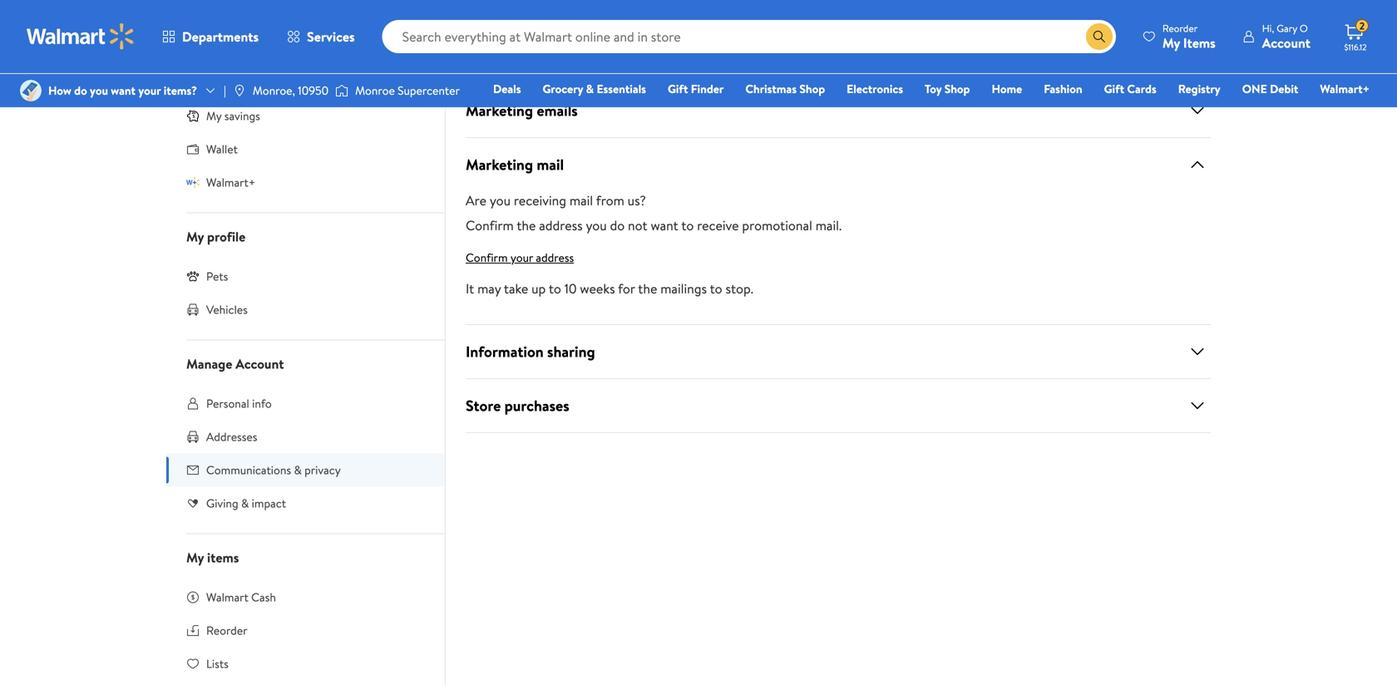 Task type: vqa. For each thing, say whether or not it's contained in the screenshot.
Walmart Cash link
yes



Task type: locate. For each thing, give the bounding box(es) containing it.
icon image left pets
[[186, 270, 200, 283]]

1 vertical spatial walmart+ link
[[166, 166, 445, 199]]

we right what
[[748, 39, 764, 57]]

1 vertical spatial reorder
[[206, 622, 247, 639]]

marketing for marketing mail
[[466, 154, 533, 175]]

icon image down items?
[[186, 109, 200, 122]]

address up 10
[[536, 249, 574, 266]]

departments button
[[148, 17, 273, 57]]

1 horizontal spatial walmart+
[[1320, 81, 1370, 97]]

you
[[668, 39, 689, 57], [90, 82, 108, 99], [490, 191, 511, 210], [586, 216, 607, 234]]

electronics link
[[839, 80, 911, 98]]

marketing up the are
[[466, 154, 533, 175]]

toy shop link
[[917, 80, 977, 98]]

0 vertical spatial &
[[586, 81, 594, 97]]

purchase history
[[206, 74, 290, 91]]

from
[[596, 191, 624, 210]]

2 gift from the left
[[1104, 81, 1124, 97]]

my
[[1162, 34, 1180, 52], [206, 108, 222, 124], [186, 227, 204, 246], [186, 548, 204, 567]]

communications & privacy link
[[166, 454, 445, 487]]

1 vertical spatial your
[[510, 249, 533, 266]]

to left stop.
[[710, 279, 722, 298]]

0 vertical spatial walmart+
[[1320, 81, 1370, 97]]

you right how
[[90, 82, 108, 99]]

reorder up registry link
[[1162, 21, 1198, 35]]

& right giving
[[241, 495, 249, 511]]

1 horizontal spatial to
[[681, 216, 694, 234]]

my inside "link"
[[206, 108, 222, 124]]

3 icon image from the top
[[186, 270, 200, 283]]

0 horizontal spatial  image
[[20, 80, 42, 101]]

walmart+ link
[[1312, 80, 1377, 98], [166, 166, 445, 199]]

grocery
[[543, 81, 583, 97]]

2 marketing from the top
[[466, 154, 533, 175]]

1 icon image from the top
[[186, 109, 200, 122]]

being
[[233, 9, 257, 23]]

1 gift from the left
[[668, 81, 688, 97]]

2 confirm from the top
[[466, 249, 508, 266]]

walmart+ down $116.12
[[1320, 81, 1370, 97]]

0 horizontal spatial for
[[218, 9, 231, 23]]

walmart right a
[[266, 9, 303, 23]]

1 horizontal spatial reorder
[[1162, 21, 1198, 35]]

shop
[[799, 81, 825, 97], [944, 81, 970, 97]]

2 we from the left
[[748, 39, 764, 57]]

to
[[681, 216, 694, 234], [549, 279, 561, 298], [710, 279, 722, 298]]

0 vertical spatial marketing
[[466, 100, 533, 121]]

icon image inside my savings "link"
[[186, 109, 200, 122]]

communications
[[206, 462, 291, 478]]

search icon image
[[1093, 30, 1106, 43]]

want left items?
[[111, 82, 136, 99]]

promotional
[[742, 216, 812, 234]]

1 vertical spatial account
[[236, 355, 284, 373]]

the down the receiving
[[517, 216, 536, 234]]

 image left how
[[20, 80, 42, 101]]

share.
[[767, 39, 800, 57]]

1 vertical spatial walmart
[[206, 589, 248, 605]]

1 marketing from the top
[[466, 100, 533, 121]]

hi,
[[1262, 21, 1274, 35]]

one debit link
[[1235, 80, 1306, 98]]

my for savings
[[206, 108, 222, 124]]

&
[[586, 81, 594, 97], [294, 462, 302, 478], [241, 495, 249, 511]]

0 vertical spatial confirm
[[466, 216, 514, 234]]

registry link
[[1171, 80, 1228, 98]]

reorder up the lists
[[206, 622, 247, 639]]

0 vertical spatial mail
[[537, 154, 564, 175]]

1 horizontal spatial for
[[348, 9, 361, 23]]

& right grocery
[[586, 81, 594, 97]]

reorder inside reorder my items
[[1162, 21, 1198, 35]]

the
[[517, 216, 536, 234], [638, 279, 657, 298]]

gift left finder
[[668, 81, 688, 97]]

pets link
[[166, 260, 445, 293]]

2 horizontal spatial &
[[586, 81, 594, 97]]

icon image for my savings
[[186, 109, 200, 122]]

2 icon image from the top
[[186, 176, 200, 189]]

confirm down the are
[[466, 216, 514, 234]]

1 we from the left
[[540, 39, 556, 57]]

the left the mailings
[[638, 279, 657, 298]]

do right how
[[74, 82, 87, 99]]

account up info
[[236, 355, 284, 373]]

purchase history link
[[166, 66, 445, 99]]

0 vertical spatial walmart
[[266, 9, 303, 23]]

0 horizontal spatial walmart+
[[206, 174, 255, 190]]

mail left from
[[569, 191, 593, 210]]

services
[[307, 27, 355, 46]]

walmart+ link down $116.12
[[1312, 80, 1377, 98]]

1 vertical spatial marketing
[[466, 154, 533, 175]]

home link
[[984, 80, 1030, 98]]

you left and
[[668, 39, 689, 57]]

supercenter
[[398, 82, 460, 99]]

sharing
[[547, 341, 595, 362]]

walmart+
[[1320, 81, 1370, 97], [206, 174, 255, 190]]

0 vertical spatial do
[[74, 82, 87, 99]]

0 vertical spatial reorder
[[1162, 21, 1198, 35]]

items
[[1183, 34, 1216, 52]]

do left not
[[610, 216, 625, 234]]

we right how
[[540, 39, 556, 57]]

1 horizontal spatial gift
[[1104, 81, 1124, 97]]

0 vertical spatial address
[[539, 216, 583, 234]]

addresses link
[[166, 420, 445, 454]]

2 vertical spatial icon image
[[186, 270, 200, 283]]

grocery & essentials link
[[535, 80, 654, 98]]

1 vertical spatial mail
[[569, 191, 593, 210]]

0 horizontal spatial account
[[236, 355, 284, 373]]

1 shop from the left
[[799, 81, 825, 97]]

0 horizontal spatial the
[[517, 216, 536, 234]]

0 horizontal spatial mail
[[537, 154, 564, 175]]

gift
[[668, 81, 688, 97], [1104, 81, 1124, 97]]

your up take
[[510, 249, 533, 266]]

wallet link
[[166, 133, 445, 166]]

 image for how do you want your items?
[[20, 80, 42, 101]]

1 vertical spatial icon image
[[186, 176, 200, 189]]

& for communications
[[294, 462, 302, 478]]

to inside "are you receiving mail from us? confirm the address you do not want to receive promotional mail."
[[681, 216, 694, 234]]

1 horizontal spatial want
[[651, 216, 678, 234]]

mail up the receiving
[[537, 154, 564, 175]]

home
[[992, 81, 1022, 97]]

1 horizontal spatial walmart
[[266, 9, 303, 23]]

1 vertical spatial &
[[294, 462, 302, 478]]

marketing down "deals"
[[466, 100, 533, 121]]

1 vertical spatial the
[[638, 279, 657, 298]]

reorder inside reorder link
[[206, 622, 247, 639]]

the inside "are you receiving mail from us? confirm the address you do not want to receive promotional mail."
[[517, 216, 536, 234]]

gift left cards
[[1104, 81, 1124, 97]]

1 horizontal spatial account
[[1262, 34, 1311, 52]]

walmart left cash
[[206, 589, 248, 605]]

reorder
[[1162, 21, 1198, 35], [206, 622, 247, 639]]

monroe,
[[253, 82, 295, 99]]

for left 1
[[348, 9, 361, 23]]

2 horizontal spatial to
[[710, 279, 722, 298]]

1 horizontal spatial shop
[[944, 81, 970, 97]]

shop for toy shop
[[944, 81, 970, 97]]

1 confirm from the top
[[466, 216, 514, 234]]

choose
[[466, 39, 510, 57]]

my for items
[[186, 548, 204, 567]]

with
[[641, 39, 665, 57]]

manage account
[[186, 355, 284, 373]]

information sharing
[[466, 341, 595, 362]]

fashion link
[[1036, 80, 1090, 98]]

want
[[111, 82, 136, 99], [651, 216, 678, 234]]

do inside "are you receiving mail from us? confirm the address you do not want to receive promotional mail."
[[610, 216, 625, 234]]

shop right christmas
[[799, 81, 825, 97]]

want right not
[[651, 216, 678, 234]]

walmart
[[266, 9, 303, 23], [206, 589, 248, 605]]

shop right toy
[[944, 81, 970, 97]]

lists link
[[166, 647, 445, 681]]

gift for gift cards
[[1104, 81, 1124, 97]]

1 horizontal spatial &
[[294, 462, 302, 478]]

1 horizontal spatial do
[[610, 216, 625, 234]]

monroe, 10950
[[253, 82, 329, 99]]

0 vertical spatial icon image
[[186, 109, 200, 122]]

0 horizontal spatial &
[[241, 495, 249, 511]]

one debit
[[1242, 81, 1298, 97]]

month
[[186, 24, 215, 38]]

0 horizontal spatial shop
[[799, 81, 825, 97]]

1 horizontal spatial walmart+ link
[[1312, 80, 1377, 98]]

to left "receive" at the top of page
[[681, 216, 694, 234]]

we
[[540, 39, 556, 57], [748, 39, 764, 57]]

2 shop from the left
[[944, 81, 970, 97]]

your
[[138, 82, 161, 99], [510, 249, 533, 266]]

1 vertical spatial address
[[536, 249, 574, 266]]

manage
[[186, 355, 232, 373]]

0 horizontal spatial reorder
[[206, 622, 247, 639]]

icon image
[[186, 109, 200, 122], [186, 176, 200, 189], [186, 270, 200, 283]]

2 vertical spatial &
[[241, 495, 249, 511]]

1 vertical spatial do
[[610, 216, 625, 234]]

 image right the 10950
[[335, 82, 349, 99]]

my profile
[[186, 227, 246, 246]]

shop for christmas shop
[[799, 81, 825, 97]]

cards
[[1127, 81, 1156, 97]]

 image right |
[[233, 84, 246, 97]]

confirm your address button
[[466, 249, 574, 266]]

christmas shop link
[[738, 80, 832, 98]]

marketing mail
[[466, 154, 564, 175]]

mail
[[537, 154, 564, 175], [569, 191, 593, 210]]

for right weeks
[[618, 279, 635, 298]]

0 horizontal spatial gift
[[668, 81, 688, 97]]

icon image for pets
[[186, 270, 200, 283]]

for left being
[[218, 9, 231, 23]]

icon image up my profile
[[186, 176, 200, 189]]

|
[[224, 82, 226, 99]]

your left items?
[[138, 82, 161, 99]]

1 horizontal spatial  image
[[233, 84, 246, 97]]

1 vertical spatial confirm
[[466, 249, 508, 266]]

address down the receiving
[[539, 216, 583, 234]]

0 horizontal spatial we
[[540, 39, 556, 57]]

0 vertical spatial walmart+ link
[[1312, 80, 1377, 98]]

mail inside "are you receiving mail from us? confirm the address you do not want to receive promotional mail."
[[569, 191, 593, 210]]

walmart inside thanks for being a walmart customer for 1 month
[[266, 9, 303, 23]]

walmart+ link down my savings "link"
[[166, 166, 445, 199]]

finder
[[691, 81, 724, 97]]

2 horizontal spatial for
[[618, 279, 635, 298]]

vehicles link
[[166, 293, 445, 326]]

& for giving
[[241, 495, 249, 511]]

 image for monroe, 10950
[[233, 84, 246, 97]]

it
[[466, 279, 474, 298]]

0 horizontal spatial want
[[111, 82, 136, 99]]

walmart+ down wallet
[[206, 174, 255, 190]]

2 horizontal spatial  image
[[335, 82, 349, 99]]

0 horizontal spatial walmart+ link
[[166, 166, 445, 199]]

 image
[[20, 80, 42, 101], [335, 82, 349, 99], [233, 84, 246, 97]]

1 horizontal spatial we
[[748, 39, 764, 57]]

cash
[[251, 589, 276, 605]]

deals link
[[486, 80, 528, 98]]

0 horizontal spatial walmart
[[206, 589, 248, 605]]

to left 10
[[549, 279, 561, 298]]

take
[[504, 279, 528, 298]]

& left privacy
[[294, 462, 302, 478]]

stop.
[[726, 279, 753, 298]]

impact
[[252, 495, 286, 511]]

0 horizontal spatial your
[[138, 82, 161, 99]]

confirm up may
[[466, 249, 508, 266]]

1 vertical spatial want
[[651, 216, 678, 234]]

0 vertical spatial the
[[517, 216, 536, 234]]

icon image inside pets link
[[186, 270, 200, 283]]

for
[[218, 9, 231, 23], [348, 9, 361, 23], [618, 279, 635, 298]]

icon image for walmart+
[[186, 176, 200, 189]]

1 horizontal spatial the
[[638, 279, 657, 298]]

account up debit at the right top of page
[[1262, 34, 1311, 52]]

1 horizontal spatial mail
[[569, 191, 593, 210]]



Task type: describe. For each thing, give the bounding box(es) containing it.
0 horizontal spatial to
[[549, 279, 561, 298]]

reorder for reorder my items
[[1162, 21, 1198, 35]]

are
[[466, 191, 486, 210]]

marketing emails
[[466, 100, 578, 121]]

walmart image
[[27, 23, 135, 50]]

0 vertical spatial account
[[1262, 34, 1311, 52]]

communications & privacy
[[206, 462, 341, 478]]

gary
[[1277, 21, 1297, 35]]

christmas shop
[[745, 81, 825, 97]]

what
[[717, 39, 744, 57]]

personal info link
[[166, 387, 445, 420]]

thanks
[[186, 9, 216, 23]]

christmas
[[745, 81, 797, 97]]

you right the are
[[490, 191, 511, 210]]

2
[[1359, 19, 1365, 33]]

monroe
[[355, 82, 395, 99]]

items?
[[164, 82, 197, 99]]

weeks
[[580, 279, 615, 298]]

$116.12
[[1344, 42, 1367, 53]]

receiving
[[514, 191, 566, 210]]

marketing mail image
[[1187, 155, 1207, 175]]

Search search field
[[382, 20, 1116, 53]]

hi, gary o account
[[1262, 21, 1311, 52]]

deals
[[493, 81, 521, 97]]

items
[[207, 548, 239, 567]]

giving & impact link
[[166, 487, 445, 520]]

one
[[1242, 81, 1267, 97]]

store
[[466, 395, 501, 416]]

Walmart Site-Wide search field
[[382, 20, 1116, 53]]

it may take up to 10 weeks for the mailings to stop.
[[466, 279, 753, 298]]

0 vertical spatial your
[[138, 82, 161, 99]]

addresses
[[206, 429, 257, 445]]

purchases
[[504, 395, 569, 416]]

my inside reorder my items
[[1162, 34, 1180, 52]]

giving & impact
[[206, 495, 286, 511]]

store purchases
[[466, 395, 569, 416]]

gift cards
[[1104, 81, 1156, 97]]

customer
[[305, 9, 346, 23]]

communicate
[[559, 39, 637, 57]]

gift finder link
[[660, 80, 731, 98]]

my for profile
[[186, 227, 204, 246]]

essentials
[[597, 81, 646, 97]]

info
[[252, 395, 272, 412]]

gift for gift finder
[[668, 81, 688, 97]]

how do you want your items?
[[48, 82, 197, 99]]

giving
[[206, 495, 238, 511]]

marketing for marketing emails
[[466, 100, 533, 121]]

grocery & essentials
[[543, 81, 646, 97]]

1 vertical spatial walmart+
[[206, 174, 255, 190]]

10950
[[298, 82, 329, 99]]

reorder link
[[166, 614, 445, 647]]

debit
[[1270, 81, 1298, 97]]

privacy
[[304, 462, 341, 478]]

0 vertical spatial want
[[111, 82, 136, 99]]

up
[[531, 279, 546, 298]]

confirm inside "are you receiving mail from us? confirm the address you do not want to receive promotional mail."
[[466, 216, 514, 234]]

may
[[477, 279, 501, 298]]

 image for monroe supercenter
[[335, 82, 349, 99]]

toy
[[925, 81, 942, 97]]

how
[[513, 39, 537, 57]]

mail.
[[815, 216, 842, 234]]

& for grocery
[[586, 81, 594, 97]]

my items
[[186, 548, 239, 567]]

and
[[693, 39, 713, 57]]

departments
[[182, 27, 259, 46]]

1
[[363, 9, 366, 23]]

address inside "are you receiving mail from us? confirm the address you do not want to receive promotional mail."
[[539, 216, 583, 234]]

gift cards link
[[1096, 80, 1164, 98]]

not
[[628, 216, 647, 234]]

fashion
[[1044, 81, 1082, 97]]

1 horizontal spatial your
[[510, 249, 533, 266]]

store purchases image
[[1187, 396, 1207, 416]]

a
[[259, 9, 264, 23]]

lists
[[206, 656, 229, 672]]

walmart cash link
[[166, 581, 445, 614]]

o
[[1300, 21, 1308, 35]]

registry
[[1178, 81, 1221, 97]]

mailings
[[660, 279, 707, 298]]

savings
[[224, 108, 260, 124]]

you down from
[[586, 216, 607, 234]]

information
[[466, 341, 544, 362]]

choose how we communicate with you and what we share.
[[466, 39, 800, 57]]

us?
[[628, 191, 646, 210]]

profile
[[207, 227, 246, 246]]

reorder for reorder
[[206, 622, 247, 639]]

toy shop
[[925, 81, 970, 97]]

gift finder
[[668, 81, 724, 97]]

reorder my items
[[1162, 21, 1216, 52]]

information sharing image
[[1187, 342, 1207, 362]]

how
[[48, 82, 71, 99]]

purchase
[[206, 74, 252, 91]]

emails
[[537, 100, 578, 121]]

marketing emails image
[[1187, 101, 1207, 121]]

my savings link
[[166, 99, 445, 133]]

personal info
[[206, 395, 272, 412]]

services button
[[273, 17, 369, 57]]

electronics
[[847, 81, 903, 97]]

are you receiving mail from us? confirm the address you do not want to receive promotional mail.
[[466, 191, 842, 234]]

want inside "are you receiving mail from us? confirm the address you do not want to receive promotional mail."
[[651, 216, 678, 234]]

confirm your address
[[466, 249, 574, 266]]

0 horizontal spatial do
[[74, 82, 87, 99]]



